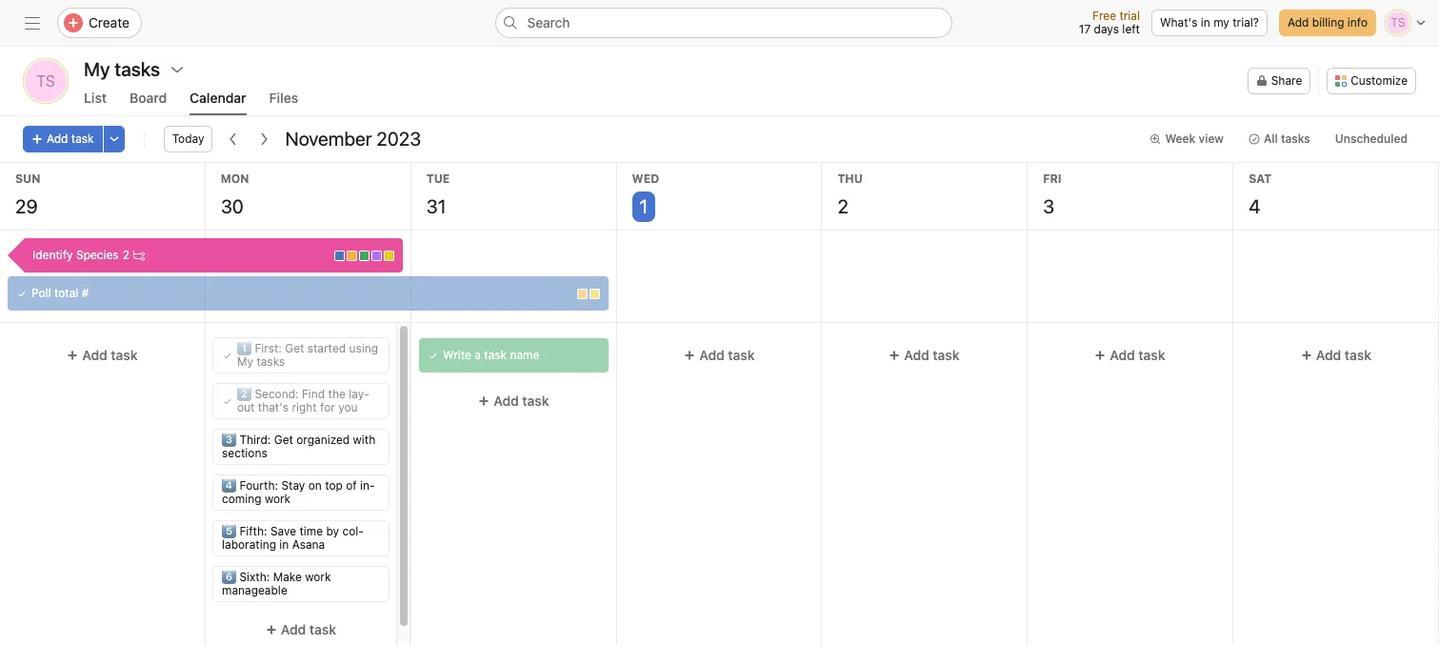 Task type: locate. For each thing, give the bounding box(es) containing it.
0 horizontal spatial in
[[279, 537, 289, 552]]

billing
[[1313, 15, 1345, 30]]

fri
[[1044, 171, 1062, 186]]

get inside 1️⃣ first: get started using my tasks
[[285, 341, 304, 355]]

sun
[[15, 171, 40, 186]]

search list box
[[495, 8, 952, 38]]

write
[[443, 348, 471, 362]]

get right first:
[[285, 341, 304, 355]]

of
[[346, 478, 357, 493]]

1 horizontal spatial tasks
[[1281, 131, 1311, 146]]

in
[[1201, 15, 1211, 30], [279, 537, 289, 552]]

create
[[89, 14, 130, 30]]

in inside 5️⃣ fifth: save time by collaborating in asana
[[279, 537, 289, 552]]

2 left leftcount icon
[[123, 248, 129, 262]]

you
[[338, 400, 358, 414]]

today
[[172, 131, 204, 146]]

work right the make
[[305, 570, 331, 584]]

tasks right my
[[257, 354, 285, 369]]

0 vertical spatial in
[[1201, 15, 1211, 30]]

0 vertical spatial 2
[[838, 195, 849, 217]]

tasks
[[1281, 131, 1311, 146], [257, 354, 285, 369]]

expand sidebar image
[[25, 15, 40, 30]]

november
[[285, 128, 372, 150]]

week view
[[1166, 131, 1224, 146]]

2023
[[377, 128, 421, 150]]

in left my on the right top of the page
[[1201, 15, 1211, 30]]

poll
[[31, 286, 51, 300]]

get inside 3️⃣ third: get organized with sections
[[274, 433, 293, 447]]

poll total #
[[31, 286, 89, 300]]

2 down thu
[[838, 195, 849, 217]]

identify
[[32, 248, 73, 262]]

my
[[237, 354, 253, 369]]

4
[[1249, 195, 1261, 217]]

1 vertical spatial get
[[274, 433, 293, 447]]

0 horizontal spatial 2
[[123, 248, 129, 262]]

a
[[474, 348, 481, 362]]

second:
[[255, 387, 299, 401]]

first:
[[255, 341, 282, 355]]

calendar
[[190, 90, 246, 106]]

0 horizontal spatial tasks
[[257, 354, 285, 369]]

add billing info button
[[1280, 10, 1377, 36]]

29
[[15, 195, 38, 217]]

1 horizontal spatial work
[[305, 570, 331, 584]]

leftcount image
[[133, 250, 145, 261]]

17
[[1079, 22, 1091, 36]]

2️⃣ second: find the layout that's right for you
[[237, 387, 369, 414]]

0 vertical spatial get
[[285, 341, 304, 355]]

tasks right the all
[[1281, 131, 1311, 146]]

stay
[[281, 478, 305, 493]]

thu
[[838, 171, 863, 186]]

5️⃣ fifth: save time by collaborating in asana
[[222, 524, 364, 552]]

right
[[292, 400, 317, 414]]

1 vertical spatial tasks
[[257, 354, 285, 369]]

#
[[82, 286, 89, 300]]

1 vertical spatial work
[[305, 570, 331, 584]]

mon
[[221, 171, 249, 186]]

week view button
[[1142, 126, 1233, 152]]

work inside 4️⃣ fourth: stay on top of incoming work
[[265, 492, 291, 506]]

1 vertical spatial in
[[279, 537, 289, 552]]

share
[[1272, 73, 1303, 88]]

files link
[[269, 90, 298, 115]]

2
[[838, 195, 849, 217], [123, 248, 129, 262]]

more actions image
[[108, 133, 120, 145]]

0 vertical spatial work
[[265, 492, 291, 506]]

make
[[273, 570, 302, 584]]

work
[[265, 492, 291, 506], [305, 570, 331, 584]]

sat
[[1249, 171, 1272, 186]]

identify species
[[32, 248, 119, 262]]

1 horizontal spatial in
[[1201, 15, 1211, 30]]

1️⃣ first: get started using my tasks
[[237, 341, 378, 369]]

2️⃣
[[237, 387, 251, 401]]

0 horizontal spatial work
[[265, 492, 291, 506]]

fri 3
[[1044, 171, 1062, 217]]

4️⃣
[[222, 478, 236, 493]]

incoming
[[222, 478, 375, 506]]

add task button
[[23, 126, 103, 152], [8, 338, 197, 373], [625, 338, 814, 373], [830, 338, 1020, 373], [1036, 338, 1225, 373], [1242, 338, 1432, 373], [419, 384, 608, 418], [213, 613, 388, 645]]

1 horizontal spatial 2
[[838, 195, 849, 217]]

third:
[[239, 433, 271, 447]]

add inside button
[[1288, 15, 1310, 30]]

thu 2
[[838, 171, 863, 217]]

add
[[1288, 15, 1310, 30], [47, 131, 68, 146], [82, 347, 107, 363], [699, 347, 724, 363], [905, 347, 930, 363], [1111, 347, 1136, 363], [1317, 347, 1342, 363], [494, 393, 519, 409], [281, 621, 306, 637]]

manageable
[[222, 583, 287, 597]]

time
[[299, 524, 323, 538]]

fifth:
[[239, 524, 267, 538]]

for
[[320, 400, 335, 414]]

customize
[[1351, 73, 1408, 88]]

6️⃣ sixth: make work manageable
[[222, 570, 331, 597]]

sixth:
[[239, 570, 270, 584]]

1 vertical spatial 2
[[123, 248, 129, 262]]

create button
[[57, 8, 142, 38]]

top
[[325, 478, 343, 493]]

name
[[510, 348, 539, 362]]

ts button
[[23, 58, 69, 104]]

get
[[285, 341, 304, 355], [274, 433, 293, 447]]

work up save
[[265, 492, 291, 506]]

0 vertical spatial tasks
[[1281, 131, 1311, 146]]

what's in my trial?
[[1160, 15, 1259, 30]]

task
[[71, 131, 94, 146], [111, 347, 138, 363], [728, 347, 755, 363], [934, 347, 960, 363], [1139, 347, 1166, 363], [1345, 347, 1372, 363], [484, 348, 507, 362], [522, 393, 549, 409], [309, 621, 336, 637]]

get right third:
[[274, 433, 293, 447]]

in left asana
[[279, 537, 289, 552]]



Task type: vqa. For each thing, say whether or not it's contained in the screenshot.
5️⃣
yes



Task type: describe. For each thing, give the bounding box(es) containing it.
get for started
[[285, 341, 304, 355]]

find
[[302, 387, 325, 401]]

4️⃣ fourth: stay on top of incoming work
[[222, 478, 375, 506]]

sun 29
[[15, 171, 40, 217]]

left
[[1123, 22, 1140, 36]]

fourth:
[[239, 478, 278, 493]]

tue
[[427, 171, 450, 186]]

search button
[[495, 8, 952, 38]]

info
[[1348, 15, 1368, 30]]

all tasks button
[[1240, 126, 1319, 152]]

5️⃣
[[222, 524, 236, 538]]

3
[[1044, 195, 1055, 217]]

organized
[[296, 433, 350, 447]]

1️⃣
[[237, 341, 251, 355]]

on
[[308, 478, 322, 493]]

previous week image
[[226, 131, 241, 147]]

add billing info
[[1288, 15, 1368, 30]]

customize button
[[1327, 68, 1417, 94]]

get for organized
[[274, 433, 293, 447]]

today button
[[164, 126, 213, 152]]

sections
[[222, 446, 267, 460]]

what's in my trial? button
[[1152, 10, 1268, 36]]

calendar link
[[190, 90, 246, 115]]

files
[[269, 90, 298, 106]]

wed 1
[[632, 171, 659, 217]]

tasks inside 1️⃣ first: get started using my tasks
[[257, 354, 285, 369]]

mon 30
[[221, 171, 249, 217]]

search
[[527, 14, 570, 30]]

sat 4
[[1249, 171, 1272, 217]]

unscheduled
[[1336, 131, 1408, 146]]

layout
[[237, 387, 369, 414]]

board
[[130, 90, 167, 106]]

by
[[326, 524, 339, 538]]

trial?
[[1233, 15, 1259, 30]]

unscheduled button
[[1327, 126, 1417, 152]]

3️⃣ third: get organized with sections
[[222, 433, 375, 460]]

asana
[[292, 537, 325, 552]]

week
[[1166, 131, 1196, 146]]

trial
[[1120, 9, 1140, 23]]

next week image
[[257, 131, 272, 147]]

collaborating
[[222, 524, 364, 552]]

6️⃣
[[222, 570, 236, 584]]

board link
[[130, 90, 167, 115]]

31
[[427, 195, 446, 217]]

species
[[76, 248, 119, 262]]

the
[[328, 387, 346, 401]]

view
[[1199, 131, 1224, 146]]

tasks inside dropdown button
[[1281, 131, 1311, 146]]

november 2023
[[285, 128, 421, 150]]

all tasks
[[1264, 131, 1311, 146]]

2 inside thu 2
[[838, 195, 849, 217]]

share button
[[1248, 68, 1311, 94]]

my
[[1214, 15, 1230, 30]]

total
[[54, 286, 78, 300]]

all
[[1264, 131, 1278, 146]]

save
[[270, 524, 296, 538]]

show options image
[[170, 62, 185, 77]]

that's
[[258, 400, 289, 414]]

my tasks
[[84, 58, 160, 80]]

work inside 6️⃣ sixth: make work manageable
[[305, 570, 331, 584]]

tue 31
[[427, 171, 450, 217]]

1
[[640, 195, 648, 217]]

in inside button
[[1201, 15, 1211, 30]]

list
[[84, 90, 107, 106]]

using
[[349, 341, 378, 355]]

what's
[[1160, 15, 1198, 30]]

wed
[[632, 171, 659, 186]]

write a task name
[[443, 348, 539, 362]]

free
[[1093, 9, 1117, 23]]

started
[[307, 341, 346, 355]]

3️⃣
[[222, 433, 236, 447]]

list link
[[84, 90, 107, 115]]

with
[[353, 433, 375, 447]]



